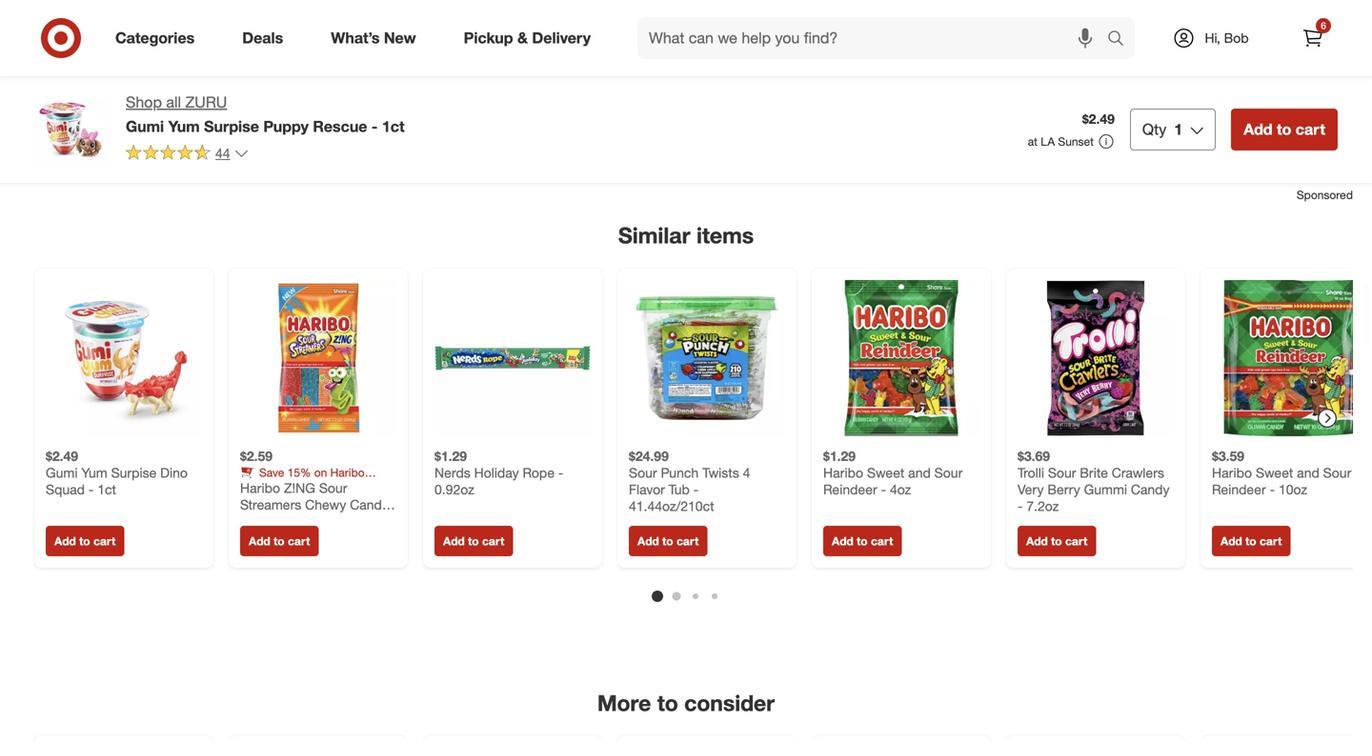 Task type: describe. For each thing, give the bounding box(es) containing it.
candy inside $3.69 trolli sour brite crawlers very berry gummi candy - 7.2oz
[[1131, 481, 1170, 498]]

sponsored
[[1297, 188, 1353, 202]]

nerds holiday rope - 0.92oz image
[[435, 280, 591, 436]]

add for trolli sour brite crawlers very berry gummi candy - 7.2oz
[[1027, 534, 1048, 548]]

image of gumi yum surpise puppy rescue - 1ct image
[[34, 92, 111, 168]]

new
[[384, 29, 416, 47]]

z!ng
[[284, 480, 315, 496]]

cart for gumi yum surpise dino squad - 1ct
[[93, 534, 116, 548]]

15%
[[288, 466, 311, 480]]

$3.59
[[1212, 448, 1245, 465]]

add to cart for gumi yum surpise dino squad - 1ct
[[54, 534, 116, 548]]

similar items
[[618, 222, 754, 249]]

shop all zuru gumi yum surpise puppy rescue - 1ct
[[126, 93, 405, 136]]

to for haribo sweet and sour reindeer - 4oz
[[857, 534, 868, 548]]

44 link
[[126, 144, 249, 166]]

add to cart button for gumi yum surpise dino squad - 1ct
[[46, 526, 124, 557]]

gummi
[[1084, 481, 1128, 498]]

4oz
[[890, 481, 911, 498]]

bob
[[1224, 30, 1249, 46]]

streamers
[[240, 496, 301, 513]]

add to cart button up sponsored
[[1232, 109, 1338, 151]]

hi,
[[1205, 30, 1221, 46]]

crawlers
[[1112, 465, 1165, 481]]

&
[[518, 29, 528, 47]]

gumi inside shop all zuru gumi yum surpise puppy rescue - 1ct
[[126, 117, 164, 136]]

$3.59 haribo sweet and sour reindeer - 10oz
[[1212, 448, 1352, 498]]

twists
[[703, 465, 739, 481]]

surpise inside the $2.49 gumi yum surpise dino squad - 1ct
[[111, 465, 157, 481]]

deals
[[242, 29, 283, 47]]

add for haribo sweet and sour reindeer - 10oz
[[1221, 534, 1243, 548]]

rope
[[523, 465, 555, 481]]

brite
[[1080, 465, 1108, 481]]

what's new
[[331, 29, 416, 47]]

gummy
[[240, 480, 278, 494]]

rescue
[[313, 117, 367, 136]]

and for 10oz
[[1297, 465, 1320, 481]]

to for sour punch twists 4 flavor tub - 41.44oz/210ct
[[663, 534, 674, 548]]

4
[[743, 465, 750, 481]]

tub
[[669, 481, 690, 498]]

dino
[[160, 465, 188, 481]]

sweet for 4oz
[[867, 465, 905, 481]]

41.44oz/210ct
[[629, 498, 714, 515]]

cart for haribo z!ng sour streamers chewy candy - 7.2oz
[[288, 534, 310, 548]]

save 15% on haribo gummy candy
[[240, 466, 365, 494]]

add to cart button for nerds holiday rope - 0.92oz
[[435, 526, 513, 557]]

qty 1
[[1143, 120, 1183, 139]]

trolli sour brite crawlers very berry gummi candy - 7.2oz image
[[1018, 280, 1174, 436]]

add to cart for nerds holiday rope - 0.92oz
[[443, 534, 505, 548]]

holiday
[[474, 465, 519, 481]]

sunset
[[1058, 134, 1094, 149]]

7.2oz inside $3.69 trolli sour brite crawlers very berry gummi candy - 7.2oz
[[1027, 498, 1059, 515]]

gumi inside the $2.49 gumi yum surpise dino squad - 1ct
[[46, 465, 78, 481]]

- inside the $2.49 gumi yum surpise dino squad - 1ct
[[89, 481, 94, 498]]

$1.29 haribo sweet and sour reindeer - 4oz
[[824, 448, 963, 498]]

haribo inside save 15% on haribo gummy candy
[[330, 466, 365, 480]]

add right 1 at the right top of the page
[[1244, 120, 1273, 139]]

sour inside $24.99 sour punch twists 4 flavor tub - 41.44oz/210ct
[[629, 465, 657, 481]]

zuru
[[185, 93, 227, 112]]

what's new link
[[315, 17, 440, 59]]

berry
[[1048, 481, 1081, 498]]

6 link
[[1292, 17, 1334, 59]]

at
[[1028, 134, 1038, 149]]

flavor
[[629, 481, 665, 498]]

$3.69 trolli sour brite crawlers very berry gummi candy - 7.2oz
[[1018, 448, 1170, 515]]

qty
[[1143, 120, 1167, 139]]

- inside haribo z!ng sour streamers chewy candy - 7.2oz
[[240, 513, 245, 530]]

haribo sweet and sour reindeer - 10oz image
[[1212, 280, 1369, 436]]

nerds
[[435, 465, 471, 481]]

at la sunset
[[1028, 134, 1094, 149]]

categories
[[115, 29, 195, 47]]

haribo inside haribo z!ng sour streamers chewy candy - 7.2oz
[[240, 480, 280, 496]]

$1.29 for haribo
[[824, 448, 856, 465]]

yum inside the $2.49 gumi yum surpise dino squad - 1ct
[[81, 465, 107, 481]]

similar
[[618, 222, 691, 249]]

reindeer for $1.29
[[824, 481, 878, 498]]

punch
[[661, 465, 699, 481]]

yum inside shop all zuru gumi yum surpise puppy rescue - 1ct
[[168, 117, 200, 136]]

region containing similar items
[[19, 112, 1373, 743]]

haribo z!ng sour streamers chewy candy - 7.2oz image
[[240, 280, 397, 436]]

add to cart button for trolli sour brite crawlers very berry gummi candy - 7.2oz
[[1018, 526, 1096, 557]]

$24.99
[[629, 448, 669, 465]]

10oz
[[1279, 481, 1308, 498]]

0.92oz
[[435, 481, 474, 498]]

sour inside $3.59 haribo sweet and sour reindeer - 10oz
[[1324, 465, 1352, 481]]

to for haribo sweet and sour reindeer - 10oz
[[1246, 534, 1257, 548]]

cart for haribo sweet and sour reindeer - 10oz
[[1260, 534, 1282, 548]]

add to cart for trolli sour brite crawlers very berry gummi candy - 7.2oz
[[1027, 534, 1088, 548]]

add to cart for haribo z!ng sour streamers chewy candy - 7.2oz
[[249, 534, 310, 548]]

7.2oz inside haribo z!ng sour streamers chewy candy - 7.2oz
[[249, 513, 282, 530]]

search button
[[1099, 17, 1145, 63]]

cart for sour punch twists 4 flavor tub - 41.44oz/210ct
[[677, 534, 699, 548]]

shop
[[126, 93, 162, 112]]

gumi yum surpise dino squad - 1ct image
[[46, 280, 202, 436]]

to for gumi yum surpise dino squad - 1ct
[[79, 534, 90, 548]]

What can we help you find? suggestions appear below search field
[[638, 17, 1112, 59]]

what's
[[331, 29, 380, 47]]

cart for haribo sweet and sour reindeer - 4oz
[[871, 534, 893, 548]]

- inside shop all zuru gumi yum surpise puppy rescue - 1ct
[[372, 117, 378, 136]]

all
[[166, 93, 181, 112]]

items
[[697, 222, 754, 249]]



Task type: vqa. For each thing, say whether or not it's contained in the screenshot.
cart
yes



Task type: locate. For each thing, give the bounding box(es) containing it.
more
[[598, 690, 651, 717]]

cart down haribo z!ng sour streamers chewy candy - 7.2oz
[[288, 534, 310, 548]]

sour inside haribo z!ng sour streamers chewy candy - 7.2oz
[[319, 480, 347, 496]]

$2.49 for $2.49
[[1083, 111, 1115, 127]]

1ct inside shop all zuru gumi yum surpise puppy rescue - 1ct
[[382, 117, 405, 136]]

add to cart button down berry
[[1018, 526, 1096, 557]]

$2.49 for $2.49 gumi yum surpise dino squad - 1ct
[[46, 448, 78, 465]]

la
[[1041, 134, 1055, 149]]

1 horizontal spatial sweet
[[1256, 465, 1294, 481]]

0 horizontal spatial sweet
[[867, 465, 905, 481]]

$1.29 up the 0.92oz
[[435, 448, 467, 465]]

0 horizontal spatial $1.29
[[435, 448, 467, 465]]

$2.49
[[1083, 111, 1115, 127], [46, 448, 78, 465]]

1 horizontal spatial candy
[[1131, 481, 1170, 498]]

0 horizontal spatial yum
[[81, 465, 107, 481]]

sweet
[[867, 465, 905, 481], [1256, 465, 1294, 481]]

on
[[314, 466, 327, 480]]

1 $1.29 from the left
[[435, 448, 467, 465]]

- inside $3.69 trolli sour brite crawlers very berry gummi candy - 7.2oz
[[1018, 498, 1023, 515]]

add to cart button down 41.44oz/210ct at bottom
[[629, 526, 708, 557]]

add down $3.59 haribo sweet and sour reindeer - 10oz
[[1221, 534, 1243, 548]]

add to cart button for haribo sweet and sour reindeer - 4oz
[[824, 526, 902, 557]]

delivery
[[532, 29, 591, 47]]

pickup & delivery
[[464, 29, 591, 47]]

and inside '$1.29 haribo sweet and sour reindeer - 4oz'
[[909, 465, 931, 481]]

- right the rescue on the top left
[[372, 117, 378, 136]]

0 horizontal spatial $2.49
[[46, 448, 78, 465]]

add to cart button down the 0.92oz
[[435, 526, 513, 557]]

add for nerds holiday rope - 0.92oz
[[443, 534, 465, 548]]

pickup
[[464, 29, 513, 47]]

reindeer inside $3.59 haribo sweet and sour reindeer - 10oz
[[1212, 481, 1266, 498]]

sweet for 10oz
[[1256, 465, 1294, 481]]

$2.59
[[240, 448, 273, 465]]

$1.29
[[435, 448, 467, 465], [824, 448, 856, 465]]

1 vertical spatial $2.49
[[46, 448, 78, 465]]

$2.49 gumi yum surpise dino squad - 1ct
[[46, 448, 188, 498]]

to for trolli sour brite crawlers very berry gummi candy - 7.2oz
[[1051, 534, 1062, 548]]

cart up sponsored
[[1296, 120, 1326, 139]]

save
[[259, 466, 284, 480]]

haribo down $2.59
[[240, 480, 280, 496]]

$1.29 nerds holiday rope - 0.92oz
[[435, 448, 564, 498]]

add down streamers
[[249, 534, 270, 548]]

candy right the "gummi"
[[1131, 481, 1170, 498]]

to for haribo z!ng sour streamers chewy candy - 7.2oz
[[274, 534, 285, 548]]

- right rope
[[558, 465, 564, 481]]

candy inside haribo z!ng sour streamers chewy candy - 7.2oz
[[350, 496, 389, 513]]

$3.69
[[1018, 448, 1050, 465]]

add to cart button
[[1232, 109, 1338, 151], [46, 526, 124, 557], [240, 526, 319, 557], [435, 526, 513, 557], [629, 526, 708, 557], [824, 526, 902, 557], [1018, 526, 1096, 557], [1212, 526, 1291, 557]]

$1.29 inside '$1.29 haribo sweet and sour reindeer - 4oz'
[[824, 448, 856, 465]]

puppy
[[263, 117, 309, 136]]

- down "trolli"
[[1018, 498, 1023, 515]]

candy
[[1131, 481, 1170, 498], [350, 496, 389, 513]]

0 vertical spatial surpise
[[204, 117, 259, 136]]

1 vertical spatial yum
[[81, 465, 107, 481]]

add to cart down berry
[[1027, 534, 1088, 548]]

yum left 'dino'
[[81, 465, 107, 481]]

2 and from the left
[[1297, 465, 1320, 481]]

1
[[1175, 120, 1183, 139]]

1 horizontal spatial $2.49
[[1083, 111, 1115, 127]]

reindeer inside '$1.29 haribo sweet and sour reindeer - 4oz'
[[824, 481, 878, 498]]

cart for trolli sour brite crawlers very berry gummi candy - 7.2oz
[[1066, 534, 1088, 548]]

surpise up 44
[[204, 117, 259, 136]]

candy right chewy
[[350, 496, 389, 513]]

haribo inside '$1.29 haribo sweet and sour reindeer - 4oz'
[[824, 465, 864, 481]]

sour left punch
[[629, 465, 657, 481]]

- right squad
[[89, 481, 94, 498]]

add to cart down 4oz
[[832, 534, 893, 548]]

add to cart down streamers
[[249, 534, 310, 548]]

surpise inside shop all zuru gumi yum surpise puppy rescue - 1ct
[[204, 117, 259, 136]]

0 horizontal spatial 1ct
[[97, 481, 116, 498]]

consider
[[685, 690, 775, 717]]

$2.49 up sunset
[[1083, 111, 1115, 127]]

1 horizontal spatial reindeer
[[1212, 481, 1266, 498]]

and
[[909, 465, 931, 481], [1297, 465, 1320, 481]]

haribo left 4oz
[[824, 465, 864, 481]]

44
[[215, 145, 230, 161]]

add to cart button down 10oz
[[1212, 526, 1291, 557]]

squad
[[46, 481, 85, 498]]

0 vertical spatial gumi
[[126, 117, 164, 136]]

reindeer
[[824, 481, 878, 498], [1212, 481, 1266, 498]]

add for sour punch twists 4 flavor tub - 41.44oz/210ct
[[638, 534, 659, 548]]

very
[[1018, 481, 1044, 498]]

cart down 41.44oz/210ct at bottom
[[677, 534, 699, 548]]

sour
[[629, 465, 657, 481], [935, 465, 963, 481], [1048, 465, 1076, 481], [1324, 465, 1352, 481], [319, 480, 347, 496]]

sour inside '$1.29 haribo sweet and sour reindeer - 4oz'
[[935, 465, 963, 481]]

sweet inside '$1.29 haribo sweet and sour reindeer - 4oz'
[[867, 465, 905, 481]]

add down 41.44oz/210ct at bottom
[[638, 534, 659, 548]]

add down squad
[[54, 534, 76, 548]]

add to cart button down streamers
[[240, 526, 319, 557]]

sour right 10oz
[[1324, 465, 1352, 481]]

surpise left 'dino'
[[111, 465, 157, 481]]

1ct right the rescue on the top left
[[382, 117, 405, 136]]

haribo left 10oz
[[1212, 465, 1253, 481]]

-
[[372, 117, 378, 136], [558, 465, 564, 481], [89, 481, 94, 498], [694, 481, 699, 498], [881, 481, 886, 498], [1270, 481, 1275, 498], [1018, 498, 1023, 515], [240, 513, 245, 530]]

haribo
[[824, 465, 864, 481], [1212, 465, 1253, 481], [330, 466, 365, 480], [240, 480, 280, 496]]

add to cart up sponsored
[[1244, 120, 1326, 139]]

1 horizontal spatial 1ct
[[382, 117, 405, 136]]

0 horizontal spatial 7.2oz
[[249, 513, 282, 530]]

categories link
[[99, 17, 218, 59]]

and inside $3.59 haribo sweet and sour reindeer - 10oz
[[1297, 465, 1320, 481]]

1 horizontal spatial gumi
[[126, 117, 164, 136]]

yum
[[168, 117, 200, 136], [81, 465, 107, 481]]

7.2oz down "trolli"
[[1027, 498, 1059, 515]]

add for haribo sweet and sour reindeer - 4oz
[[832, 534, 854, 548]]

haribo sweet and sour reindeer - 4oz image
[[824, 280, 980, 436]]

yum down all
[[168, 117, 200, 136]]

1 sweet from the left
[[867, 465, 905, 481]]

candy
[[281, 480, 313, 494]]

sour inside $3.69 trolli sour brite crawlers very berry gummi candy - 7.2oz
[[1048, 465, 1076, 481]]

1 horizontal spatial 7.2oz
[[1027, 498, 1059, 515]]

2 reindeer from the left
[[1212, 481, 1266, 498]]

1ct right squad
[[97, 481, 116, 498]]

$1.29 inside the $1.29 nerds holiday rope - 0.92oz
[[435, 448, 467, 465]]

- left 4oz
[[881, 481, 886, 498]]

0 horizontal spatial candy
[[350, 496, 389, 513]]

- right tub at the bottom of page
[[694, 481, 699, 498]]

reindeer down $3.59 on the right of page
[[1212, 481, 1266, 498]]

surpise
[[204, 117, 259, 136], [111, 465, 157, 481]]

deals link
[[226, 17, 307, 59]]

- inside the $1.29 nerds holiday rope - 0.92oz
[[558, 465, 564, 481]]

trolli
[[1018, 465, 1045, 481]]

1 vertical spatial 1ct
[[97, 481, 116, 498]]

add to cart button for sour punch twists 4 flavor tub - 41.44oz/210ct
[[629, 526, 708, 557]]

add to cart button for haribo z!ng sour streamers chewy candy - 7.2oz
[[240, 526, 319, 557]]

to for nerds holiday rope - 0.92oz
[[468, 534, 479, 548]]

1 reindeer from the left
[[824, 481, 878, 498]]

6
[[1321, 20, 1327, 31]]

cart down 10oz
[[1260, 534, 1282, 548]]

add for gumi yum surpise dino squad - 1ct
[[54, 534, 76, 548]]

to
[[1277, 120, 1292, 139], [79, 534, 90, 548], [274, 534, 285, 548], [468, 534, 479, 548], [663, 534, 674, 548], [857, 534, 868, 548], [1051, 534, 1062, 548], [1246, 534, 1257, 548], [657, 690, 678, 717]]

region
[[19, 112, 1373, 743]]

reindeer for $3.59
[[1212, 481, 1266, 498]]

add down '$1.29 haribo sweet and sour reindeer - 4oz'
[[832, 534, 854, 548]]

add down the 0.92oz
[[443, 534, 465, 548]]

add to cart down 41.44oz/210ct at bottom
[[638, 534, 699, 548]]

1 horizontal spatial yum
[[168, 117, 200, 136]]

add to cart for haribo sweet and sour reindeer - 4oz
[[832, 534, 893, 548]]

1 vertical spatial gumi
[[46, 465, 78, 481]]

cart
[[1296, 120, 1326, 139], [93, 534, 116, 548], [288, 534, 310, 548], [482, 534, 505, 548], [677, 534, 699, 548], [871, 534, 893, 548], [1066, 534, 1088, 548], [1260, 534, 1282, 548]]

add to cart down squad
[[54, 534, 116, 548]]

add to cart button for haribo sweet and sour reindeer - 10oz
[[1212, 526, 1291, 557]]

- inside '$1.29 haribo sweet and sour reindeer - 4oz'
[[881, 481, 886, 498]]

add down very
[[1027, 534, 1048, 548]]

cart down berry
[[1066, 534, 1088, 548]]

add to cart
[[1244, 120, 1326, 139], [54, 534, 116, 548], [249, 534, 310, 548], [443, 534, 505, 548], [638, 534, 699, 548], [832, 534, 893, 548], [1027, 534, 1088, 548], [1221, 534, 1282, 548]]

and for 4oz
[[909, 465, 931, 481]]

sour right z!ng
[[319, 480, 347, 496]]

- inside $3.59 haribo sweet and sour reindeer - 10oz
[[1270, 481, 1275, 498]]

haribo right on
[[330, 466, 365, 480]]

add
[[1244, 120, 1273, 139], [54, 534, 76, 548], [249, 534, 270, 548], [443, 534, 465, 548], [638, 534, 659, 548], [832, 534, 854, 548], [1027, 534, 1048, 548], [1221, 534, 1243, 548]]

$24.99 sour punch twists 4 flavor tub - 41.44oz/210ct
[[629, 448, 750, 515]]

add to cart for sour punch twists 4 flavor tub - 41.44oz/210ct
[[638, 534, 699, 548]]

add for haribo z!ng sour streamers chewy candy - 7.2oz
[[249, 534, 270, 548]]

1 horizontal spatial $1.29
[[824, 448, 856, 465]]

add to cart for haribo sweet and sour reindeer - 10oz
[[1221, 534, 1282, 548]]

cart down the $2.49 gumi yum surpise dino squad - 1ct
[[93, 534, 116, 548]]

$1.29 right '4'
[[824, 448, 856, 465]]

7.2oz
[[1027, 498, 1059, 515], [249, 513, 282, 530]]

0 horizontal spatial gumi
[[46, 465, 78, 481]]

0 horizontal spatial reindeer
[[824, 481, 878, 498]]

1 and from the left
[[909, 465, 931, 481]]

reindeer left 4oz
[[824, 481, 878, 498]]

sour punch twists 4 flavor tub - 41.44oz/210ct image
[[629, 280, 785, 436]]

$2.49 inside the $2.49 gumi yum surpise dino squad - 1ct
[[46, 448, 78, 465]]

1ct inside the $2.49 gumi yum surpise dino squad - 1ct
[[97, 481, 116, 498]]

gumi
[[126, 117, 164, 136], [46, 465, 78, 481]]

- inside $24.99 sour punch twists 4 flavor tub - 41.44oz/210ct
[[694, 481, 699, 498]]

pickup & delivery link
[[448, 17, 615, 59]]

add to cart down the 0.92oz
[[443, 534, 505, 548]]

cart down the 'holiday'
[[482, 534, 505, 548]]

0 vertical spatial $2.49
[[1083, 111, 1115, 127]]

0 horizontal spatial surpise
[[111, 465, 157, 481]]

1ct
[[382, 117, 405, 136], [97, 481, 116, 498]]

1 horizontal spatial and
[[1297, 465, 1320, 481]]

more to consider
[[598, 690, 775, 717]]

2 sweet from the left
[[1256, 465, 1294, 481]]

0 horizontal spatial and
[[909, 465, 931, 481]]

add to cart button down squad
[[46, 526, 124, 557]]

sour right "trolli"
[[1048, 465, 1076, 481]]

$2.49 up squad
[[46, 448, 78, 465]]

1 vertical spatial surpise
[[111, 465, 157, 481]]

sour right 4oz
[[935, 465, 963, 481]]

1 horizontal spatial surpise
[[204, 117, 259, 136]]

search
[[1099, 31, 1145, 49]]

0 vertical spatial 1ct
[[382, 117, 405, 136]]

cart down 4oz
[[871, 534, 893, 548]]

cart for nerds holiday rope - 0.92oz
[[482, 534, 505, 548]]

0 vertical spatial yum
[[168, 117, 200, 136]]

- left 10oz
[[1270, 481, 1275, 498]]

2 $1.29 from the left
[[824, 448, 856, 465]]

add to cart down 10oz
[[1221, 534, 1282, 548]]

$1.29 for nerds
[[435, 448, 467, 465]]

- down the gummy
[[240, 513, 245, 530]]

chewy
[[305, 496, 346, 513]]

7.2oz down the gummy
[[249, 513, 282, 530]]

sweet inside $3.59 haribo sweet and sour reindeer - 10oz
[[1256, 465, 1294, 481]]

hi, bob
[[1205, 30, 1249, 46]]

haribo z!ng sour streamers chewy candy - 7.2oz
[[240, 480, 389, 530]]

add to cart button down 4oz
[[824, 526, 902, 557]]

haribo inside $3.59 haribo sweet and sour reindeer - 10oz
[[1212, 465, 1253, 481]]



